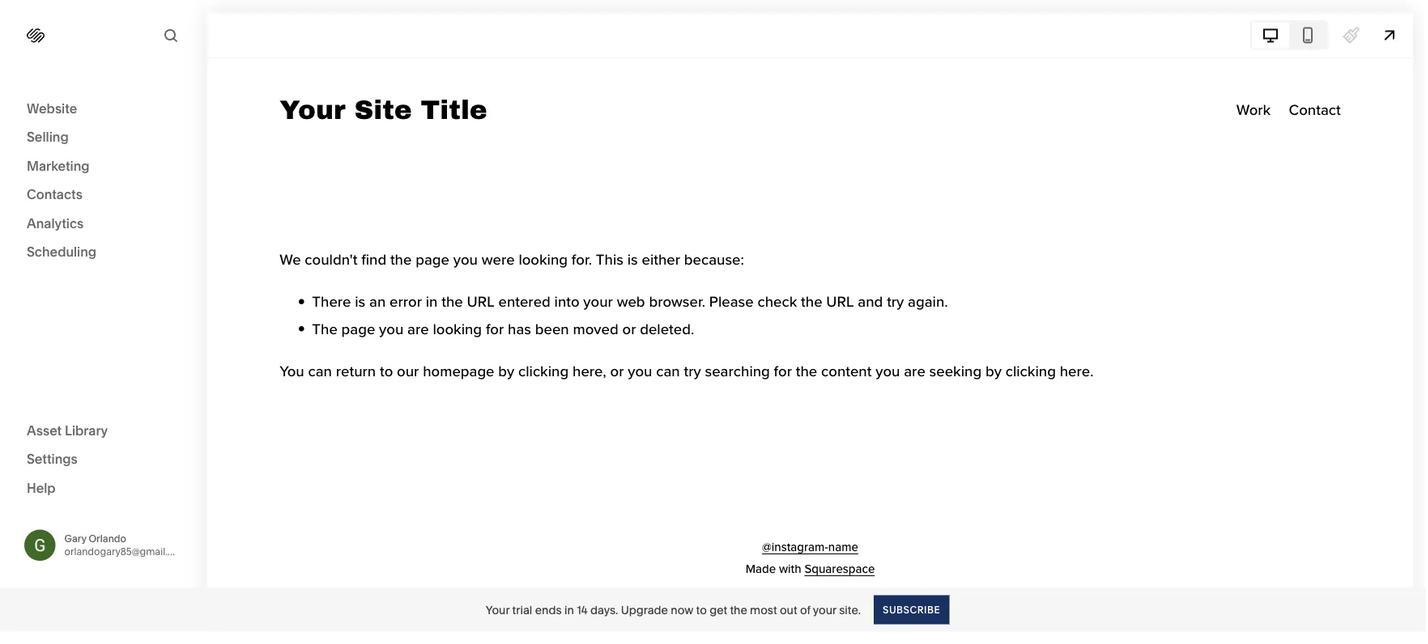 Task type: describe. For each thing, give the bounding box(es) containing it.
marketing link
[[27, 157, 180, 176]]

14
[[577, 603, 588, 617]]

analytics link
[[27, 215, 180, 234]]

upgrade
[[621, 603, 668, 617]]

help
[[27, 480, 56, 496]]

asset library
[[27, 423, 108, 439]]

asset
[[27, 423, 62, 439]]

asset library link
[[27, 422, 180, 441]]

marketing
[[27, 158, 90, 174]]

website link
[[27, 100, 180, 119]]

website
[[27, 100, 77, 116]]

your
[[486, 603, 510, 617]]

in
[[564, 603, 574, 617]]

days.
[[590, 603, 618, 617]]

orlandogary85@gmail.com
[[64, 546, 188, 558]]

gary
[[64, 533, 86, 545]]

of
[[800, 603, 811, 617]]

contacts
[[27, 187, 83, 202]]

out
[[780, 603, 797, 617]]

library
[[65, 423, 108, 439]]

most
[[750, 603, 777, 617]]

contacts link
[[27, 186, 180, 205]]



Task type: vqa. For each thing, say whether or not it's contained in the screenshot.
Try selecting another date range or optimizing inventory to collect more analytics data.
no



Task type: locate. For each thing, give the bounding box(es) containing it.
your trial ends in 14 days. upgrade now to get the most out of your site.
[[486, 603, 861, 617]]

ends
[[535, 603, 562, 617]]

to
[[696, 603, 707, 617]]

trial
[[512, 603, 532, 617]]

tab list
[[1252, 22, 1327, 48]]

scheduling
[[27, 244, 96, 260]]

gary orlando orlandogary85@gmail.com
[[64, 533, 188, 558]]

selling link
[[27, 128, 180, 147]]

site.
[[839, 603, 861, 617]]

subscribe
[[883, 604, 941, 616]]

your
[[813, 603, 837, 617]]

help link
[[27, 480, 56, 497]]

subscribe button
[[874, 596, 950, 625]]

selling
[[27, 129, 69, 145]]

get
[[710, 603, 727, 617]]

analytics
[[27, 215, 84, 231]]

now
[[671, 603, 694, 617]]

settings link
[[27, 451, 180, 470]]

orlando
[[89, 533, 126, 545]]

the
[[730, 603, 747, 617]]

scheduling link
[[27, 243, 180, 262]]

settings
[[27, 452, 78, 467]]



